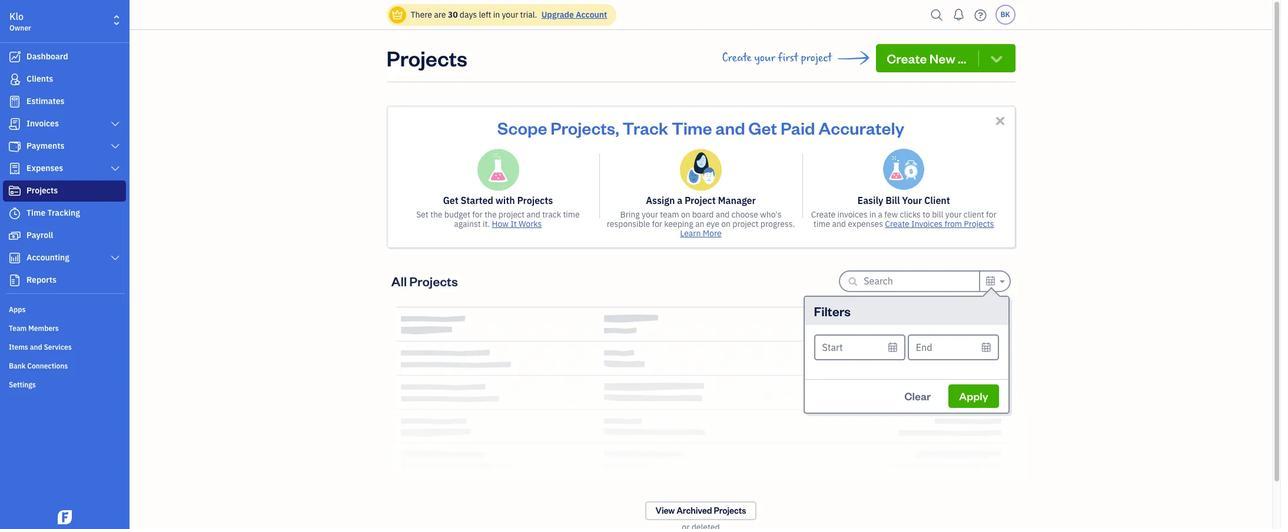 Task type: vqa. For each thing, say whether or not it's contained in the screenshot.
Terry Turtle
no



Task type: describe. For each thing, give the bounding box(es) containing it.
get started with projects image
[[477, 149, 519, 191]]

bk button
[[995, 5, 1015, 25]]

all projects
[[391, 273, 458, 290]]

scope
[[497, 117, 547, 139]]

projects,
[[551, 117, 619, 139]]

create invoices from projects
[[885, 219, 994, 230]]

for inside set the budget for the project and track time against it.
[[472, 210, 483, 220]]

easily bill your client
[[858, 195, 950, 207]]

apply
[[959, 389, 988, 403]]

filters
[[814, 303, 851, 319]]

1 vertical spatial invoices
[[912, 219, 943, 230]]

items and services link
[[3, 339, 126, 356]]

apply button
[[949, 385, 999, 408]]

assign a project manager bring your team on board and choose who's responsible for keeping an eye on project progress. learn more
[[607, 195, 795, 239]]

projects down the "there"
[[387, 44, 467, 72]]

estimates
[[26, 96, 65, 107]]

track
[[623, 117, 668, 139]]

payments
[[26, 141, 64, 151]]

create for create invoices from projects
[[885, 219, 910, 230]]

board
[[692, 210, 714, 220]]

and inside main element
[[30, 343, 42, 352]]

team members
[[9, 324, 59, 333]]

your
[[902, 195, 922, 207]]

bill
[[932, 210, 944, 220]]

how
[[492, 219, 509, 230]]

owner
[[9, 24, 31, 32]]

works
[[519, 219, 542, 230]]

against
[[454, 219, 481, 230]]

set the budget for the project and track time against it.
[[416, 210, 580, 230]]

tracking
[[47, 208, 80, 218]]

scope projects, track time and get paid accurately
[[497, 117, 905, 139]]

view
[[656, 506, 675, 517]]

keeping
[[664, 219, 693, 230]]

paid
[[781, 117, 815, 139]]

an
[[695, 219, 704, 230]]

to
[[923, 210, 930, 220]]

learn
[[680, 228, 701, 239]]

estimate image
[[8, 96, 22, 108]]

settings
[[9, 381, 36, 390]]

go to help image
[[971, 6, 990, 24]]

bill
[[886, 195, 900, 207]]

connections
[[27, 362, 68, 371]]

with
[[496, 195, 515, 207]]

1 the from the left
[[430, 210, 443, 220]]

reports link
[[3, 270, 126, 291]]

dashboard link
[[3, 47, 126, 68]]

calendar image
[[985, 274, 996, 288]]

Start date in MM/DD/YYYY format text field
[[814, 335, 905, 361]]

few
[[885, 210, 898, 220]]

project inside the assign a project manager bring your team on board and choose who's responsible for keeping an eye on project progress. learn more
[[733, 219, 759, 230]]

clients link
[[3, 69, 126, 90]]

crown image
[[391, 9, 404, 21]]

settings link
[[3, 376, 126, 394]]

chevron large down image for accounting
[[110, 254, 121, 263]]

and inside set the budget for the project and track time against it.
[[527, 210, 540, 220]]

accurately
[[819, 117, 905, 139]]

services
[[44, 343, 72, 352]]

a inside create invoices in a few clicks to bill your client for time and expenses
[[878, 210, 883, 220]]

time tracking link
[[3, 203, 126, 224]]

how it works
[[492, 219, 542, 230]]

bank connections
[[9, 362, 68, 371]]

project
[[685, 195, 716, 207]]

started
[[461, 195, 493, 207]]

0 vertical spatial get
[[749, 117, 777, 139]]

klo
[[9, 11, 24, 22]]

close image
[[994, 114, 1007, 128]]

and inside the assign a project manager bring your team on board and choose who's responsible for keeping an eye on project progress. learn more
[[716, 210, 730, 220]]

payroll
[[26, 230, 53, 241]]

1 horizontal spatial on
[[721, 219, 731, 230]]

items and services
[[9, 343, 72, 352]]

team members link
[[3, 320, 126, 337]]

0 horizontal spatial get
[[443, 195, 459, 207]]

items
[[9, 343, 28, 352]]

are
[[434, 9, 446, 20]]

project image
[[8, 185, 22, 197]]

30
[[448, 9, 458, 20]]

upgrade account link
[[539, 9, 607, 20]]

view archived projects
[[656, 506, 746, 517]]

trial.
[[520, 9, 537, 20]]

freshbooks image
[[55, 511, 74, 525]]

create for create invoices in a few clicks to bill your client for time and expenses
[[811, 210, 836, 220]]

create for create your first project
[[722, 51, 752, 65]]

Search text field
[[864, 272, 979, 291]]

progress.
[[761, 219, 795, 230]]

projects link
[[3, 181, 126, 202]]

expenses link
[[3, 158, 126, 180]]

manager
[[718, 195, 756, 207]]

invoice image
[[8, 118, 22, 130]]

clear
[[905, 389, 931, 403]]

create for create new …
[[887, 50, 927, 67]]

upgrade
[[542, 9, 574, 20]]



Task type: locate. For each thing, give the bounding box(es) containing it.
a left few
[[878, 210, 883, 220]]

1 horizontal spatial the
[[485, 210, 497, 220]]

in right left
[[493, 9, 500, 20]]

1 horizontal spatial a
[[878, 210, 883, 220]]

2 vertical spatial chevron large down image
[[110, 254, 121, 263]]

time inside create invoices in a few clicks to bill your client for time and expenses
[[814, 219, 830, 230]]

your
[[502, 9, 518, 20], [754, 51, 775, 65], [642, 210, 658, 220], [945, 210, 962, 220]]

your left trial.
[[502, 9, 518, 20]]

2 horizontal spatial for
[[986, 210, 997, 220]]

create invoices in a few clicks to bill your client for time and expenses
[[811, 210, 997, 230]]

projects up track
[[517, 195, 553, 207]]

payments link
[[3, 136, 126, 157]]

1 horizontal spatial for
[[652, 219, 662, 230]]

for left it.
[[472, 210, 483, 220]]

your right the bill
[[945, 210, 962, 220]]

and right board in the right top of the page
[[716, 210, 730, 220]]

0 vertical spatial time
[[672, 117, 712, 139]]

…
[[958, 50, 967, 67]]

and left track
[[527, 210, 540, 220]]

chevron large down image inside invoices link
[[110, 120, 121, 129]]

and left expenses at the right top of the page
[[832, 219, 846, 230]]

account
[[576, 9, 607, 20]]

it.
[[483, 219, 490, 230]]

left
[[479, 9, 491, 20]]

clients
[[26, 74, 53, 84]]

invoices
[[26, 118, 59, 129], [912, 219, 943, 230]]

for left keeping
[[652, 219, 662, 230]]

time right track
[[563, 210, 580, 220]]

bk
[[1001, 10, 1010, 19]]

your down assign
[[642, 210, 658, 220]]

notifications image
[[949, 3, 968, 26]]

payment image
[[8, 141, 22, 153]]

invoices inside main element
[[26, 118, 59, 129]]

project down the with
[[499, 210, 525, 220]]

there
[[411, 9, 432, 20]]

0 vertical spatial a
[[677, 195, 683, 207]]

expense image
[[8, 163, 22, 175]]

caretdown image
[[998, 275, 1005, 289]]

projects right archived
[[714, 506, 746, 517]]

dashboard
[[26, 51, 68, 62]]

create inside create new … 'dropdown button'
[[887, 50, 927, 67]]

more
[[703, 228, 722, 239]]

there are 30 days left in your trial. upgrade account
[[411, 9, 607, 20]]

time up assign a project manager image
[[672, 117, 712, 139]]

1 horizontal spatial get
[[749, 117, 777, 139]]

assign a project manager image
[[680, 149, 722, 191]]

time inside set the budget for the project and track time against it.
[[563, 210, 580, 220]]

bank connections link
[[3, 357, 126, 375]]

project right first
[[801, 51, 832, 65]]

it
[[511, 219, 517, 230]]

all
[[391, 273, 407, 290]]

create new … button
[[876, 44, 1015, 72]]

apps link
[[3, 301, 126, 319]]

track
[[542, 210, 561, 220]]

your inside create invoices in a few clicks to bill your client for time and expenses
[[945, 210, 962, 220]]

a
[[677, 195, 683, 207], [878, 210, 883, 220]]

projects inside main element
[[26, 185, 58, 196]]

1 vertical spatial chevron large down image
[[110, 142, 121, 151]]

project inside set the budget for the project and track time against it.
[[499, 210, 525, 220]]

main element
[[0, 0, 159, 530]]

a inside the assign a project manager bring your team on board and choose who's responsible for keeping an eye on project progress. learn more
[[677, 195, 683, 207]]

time inside main element
[[26, 208, 45, 218]]

projects right from
[[964, 219, 994, 230]]

in down the easily
[[870, 210, 876, 220]]

in inside create invoices in a few clicks to bill your client for time and expenses
[[870, 210, 876, 220]]

time
[[672, 117, 712, 139], [26, 208, 45, 218]]

archived
[[677, 506, 712, 517]]

your left first
[[754, 51, 775, 65]]

1 horizontal spatial time
[[814, 219, 830, 230]]

client image
[[8, 74, 22, 85]]

invoices link
[[3, 114, 126, 135]]

2 the from the left
[[485, 210, 497, 220]]

eye
[[706, 219, 719, 230]]

chart image
[[8, 253, 22, 264]]

members
[[28, 324, 59, 333]]

responsible
[[607, 219, 650, 230]]

1 horizontal spatial invoices
[[912, 219, 943, 230]]

0 vertical spatial invoices
[[26, 118, 59, 129]]

for inside create invoices in a few clicks to bill your client for time and expenses
[[986, 210, 997, 220]]

budget
[[444, 210, 470, 220]]

search image
[[928, 6, 947, 24]]

projects down expenses
[[26, 185, 58, 196]]

a up team on the top of the page
[[677, 195, 683, 207]]

the down get started with projects
[[485, 210, 497, 220]]

create left first
[[722, 51, 752, 65]]

view archived projects link
[[645, 502, 757, 521]]

and up assign a project manager image
[[716, 117, 745, 139]]

the
[[430, 210, 443, 220], [485, 210, 497, 220]]

1 chevron large down image from the top
[[110, 120, 121, 129]]

expenses
[[26, 163, 63, 174]]

0 horizontal spatial invoices
[[26, 118, 59, 129]]

and right "items"
[[30, 343, 42, 352]]

bring
[[620, 210, 640, 220]]

get started with projects
[[443, 195, 553, 207]]

End date in MM/DD/YYYY format text field
[[908, 335, 999, 361]]

create inside create invoices in a few clicks to bill your client for time and expenses
[[811, 210, 836, 220]]

for right client
[[986, 210, 997, 220]]

on right the eye
[[721, 219, 731, 230]]

money image
[[8, 230, 22, 242]]

chevron large down image
[[110, 164, 121, 174]]

set
[[416, 210, 428, 220]]

invoices
[[838, 210, 868, 220]]

create
[[887, 50, 927, 67], [722, 51, 752, 65], [811, 210, 836, 220], [885, 219, 910, 230]]

0 vertical spatial chevron large down image
[[110, 120, 121, 129]]

team
[[9, 324, 27, 333]]

accounting link
[[3, 248, 126, 269]]

0 horizontal spatial on
[[681, 210, 690, 220]]

get
[[749, 117, 777, 139], [443, 195, 459, 207]]

in
[[493, 9, 500, 20], [870, 210, 876, 220]]

clear button
[[894, 385, 942, 408]]

0 horizontal spatial time
[[563, 210, 580, 220]]

1 horizontal spatial time
[[672, 117, 712, 139]]

the right set
[[430, 210, 443, 220]]

chevron large down image for payments
[[110, 142, 121, 151]]

timer image
[[8, 208, 22, 220]]

easily
[[858, 195, 884, 207]]

easily bill your client image
[[883, 149, 925, 190]]

accounting
[[26, 253, 69, 263]]

apps
[[9, 306, 26, 314]]

0 vertical spatial in
[[493, 9, 500, 20]]

report image
[[8, 275, 22, 287]]

2 chevron large down image from the top
[[110, 142, 121, 151]]

chevrondown image
[[989, 50, 1005, 67]]

chevron large down image inside payments link
[[110, 142, 121, 151]]

create down bill
[[885, 219, 910, 230]]

expenses
[[848, 219, 883, 230]]

get up budget
[[443, 195, 459, 207]]

new
[[930, 50, 955, 67]]

0 horizontal spatial project
[[499, 210, 525, 220]]

first
[[778, 51, 798, 65]]

0 horizontal spatial a
[[677, 195, 683, 207]]

from
[[945, 219, 962, 230]]

on right team on the top of the page
[[681, 210, 690, 220]]

bank
[[9, 362, 26, 371]]

team
[[660, 210, 679, 220]]

days
[[460, 9, 477, 20]]

1 vertical spatial time
[[26, 208, 45, 218]]

1 horizontal spatial in
[[870, 210, 876, 220]]

time left invoices
[[814, 219, 830, 230]]

0 horizontal spatial for
[[472, 210, 483, 220]]

project
[[801, 51, 832, 65], [499, 210, 525, 220], [733, 219, 759, 230]]

0 horizontal spatial the
[[430, 210, 443, 220]]

your inside the assign a project manager bring your team on board and choose who's responsible for keeping an eye on project progress. learn more
[[642, 210, 658, 220]]

client
[[964, 210, 984, 220]]

2 horizontal spatial project
[[801, 51, 832, 65]]

for inside the assign a project manager bring your team on board and choose who's responsible for keeping an eye on project progress. learn more
[[652, 219, 662, 230]]

1 vertical spatial in
[[870, 210, 876, 220]]

chevron large down image for invoices
[[110, 120, 121, 129]]

create new …
[[887, 50, 967, 67]]

0 horizontal spatial time
[[26, 208, 45, 218]]

and inside create invoices in a few clicks to bill your client for time and expenses
[[832, 219, 846, 230]]

3 chevron large down image from the top
[[110, 254, 121, 263]]

1 vertical spatial a
[[878, 210, 883, 220]]

create left invoices
[[811, 210, 836, 220]]

1 vertical spatial get
[[443, 195, 459, 207]]

time tracking
[[26, 208, 80, 218]]

create your first project
[[722, 51, 832, 65]]

chevron large down image
[[110, 120, 121, 129], [110, 142, 121, 151], [110, 254, 121, 263]]

projects
[[387, 44, 467, 72], [26, 185, 58, 196], [517, 195, 553, 207], [964, 219, 994, 230], [409, 273, 458, 290], [714, 506, 746, 517]]

project down manager
[[733, 219, 759, 230]]

get left paid
[[749, 117, 777, 139]]

for
[[472, 210, 483, 220], [986, 210, 997, 220], [652, 219, 662, 230]]

time right timer image
[[26, 208, 45, 218]]

clicks
[[900, 210, 921, 220]]

dashboard image
[[8, 51, 22, 63]]

create left new
[[887, 50, 927, 67]]

estimates link
[[3, 91, 126, 112]]

choose
[[732, 210, 758, 220]]

time
[[563, 210, 580, 220], [814, 219, 830, 230]]

projects right all
[[409, 273, 458, 290]]

0 horizontal spatial in
[[493, 9, 500, 20]]

1 horizontal spatial project
[[733, 219, 759, 230]]

reports
[[26, 275, 57, 286]]



